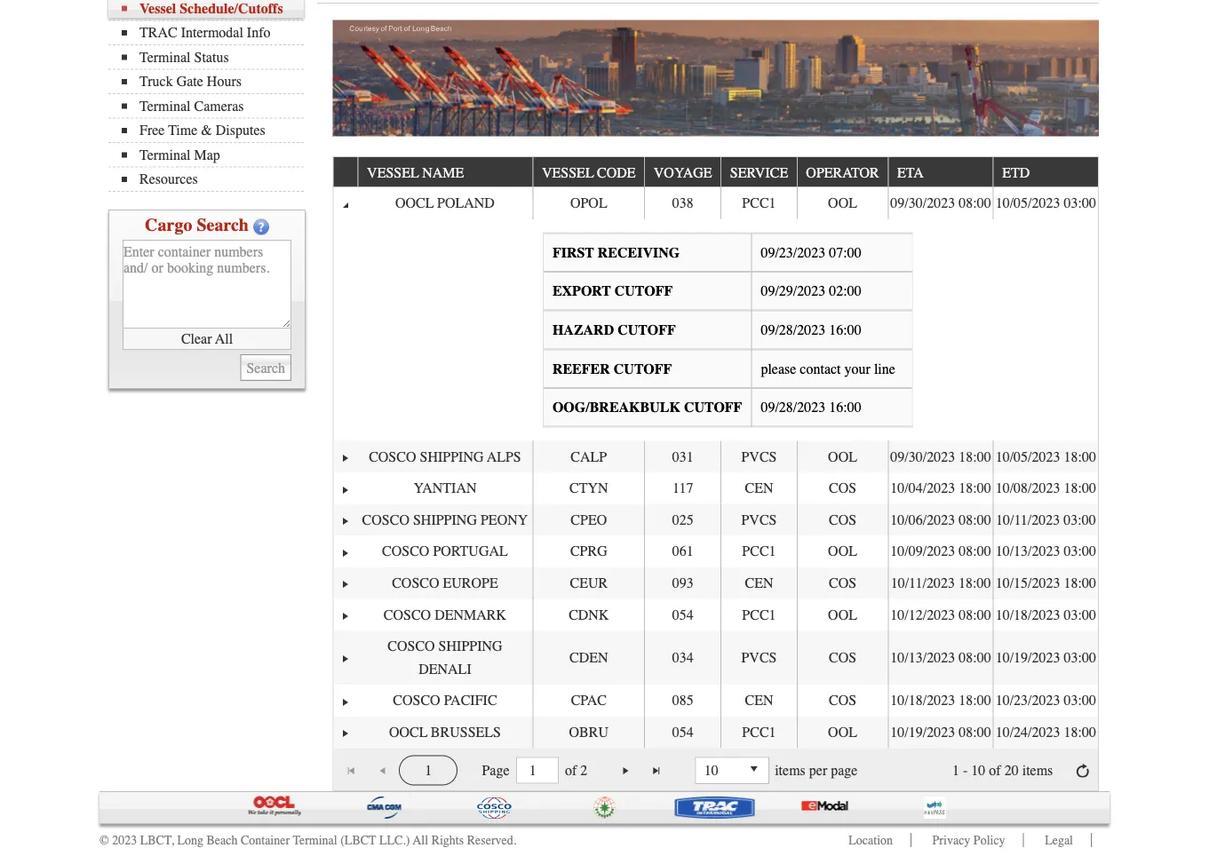Task type: vqa. For each thing, say whether or not it's contained in the screenshot.


Task type: describe. For each thing, give the bounding box(es) containing it.
16:00 for hazard cutoff
[[829, 322, 862, 338]]

18:00 down 10/05/2023 18:00 cell
[[1064, 480, 1096, 497]]

clear
[[181, 331, 212, 347]]

terminal down truck
[[139, 98, 191, 114]]

10/13/2023 03:00 cell
[[993, 536, 1098, 568]]

1 vertical spatial all
[[413, 833, 428, 848]]

obru
[[569, 724, 609, 741]]

09/28/2023 16:00 for oog/breakbulk cutoff
[[761, 399, 862, 416]]

service link
[[730, 157, 797, 186]]

2 items from the left
[[1022, 763, 1053, 779]]

opol
[[570, 195, 607, 211]]

cos for 10/13/2023
[[829, 650, 857, 666]]

038 cell
[[644, 187, 721, 219]]

cpac
[[571, 693, 607, 709]]

cdnk
[[569, 607, 609, 623]]

10/19/2023 08:00 10/24/2023 18:00
[[891, 724, 1096, 741]]

09/29/2023
[[761, 283, 826, 299]]

cosco shipping denali
[[388, 638, 503, 678]]

cutoff for export cutoff
[[615, 283, 673, 299]]

085
[[672, 693, 694, 709]]

ctyn
[[570, 480, 608, 497]]

page
[[482, 763, 510, 779]]

oog/breakbulk
[[553, 399, 680, 416]]

pcc1 for 10/19/2023
[[742, 724, 776, 741]]

03:00 for 10/19/2023 03:00
[[1064, 650, 1096, 666]]

09/28/2023 for hazard cutoff
[[761, 322, 826, 338]]

093 cell
[[644, 568, 721, 599]]

1 of from the left
[[565, 763, 577, 779]]

10/11/2023 03:00 cell
[[993, 504, 1098, 536]]

llc.)
[[379, 833, 410, 848]]

poland
[[437, 195, 495, 211]]

privacy policy
[[933, 833, 1005, 848]]

03:00 for 10/23/2023 03:00
[[1064, 693, 1096, 709]]

1 horizontal spatial 10/19/2023
[[996, 650, 1060, 666]]

054 cell for cdnk
[[644, 599, 721, 631]]

oocl for oocl brussels
[[389, 724, 427, 741]]

denali
[[419, 661, 472, 678]]

row containing yantian
[[334, 473, 1098, 504]]

cos for 10/04/2023
[[829, 480, 857, 497]]

calp
[[571, 449, 607, 465]]

09/30/2023 for 09/30/2023 18:00 10/05/2023 18:00
[[891, 449, 955, 465]]

map
[[194, 147, 220, 163]]

cosco portugal cell
[[358, 536, 533, 568]]

2 10 from the left
[[971, 763, 986, 779]]

cen cell for 093
[[721, 568, 797, 599]]

cutoff for reefer cutoff
[[614, 361, 672, 377]]

name
[[422, 164, 464, 181]]

resources link
[[122, 171, 304, 187]]

10/09/2023 08:00 10/13/2023 03:00
[[891, 543, 1096, 560]]

1 vertical spatial 10/19/2023
[[891, 724, 955, 741]]

eta
[[897, 164, 924, 181]]

privacy policy link
[[933, 833, 1005, 848]]

10/08/2023 18:00 cell
[[993, 473, 1098, 504]]

09/29/2023 02:00
[[761, 283, 862, 299]]

pvcs for 034
[[741, 650, 777, 666]]

row containing oocl brussels
[[334, 717, 1098, 748]]

10/11/2023 18:00 10/15/2023 18:00
[[891, 575, 1096, 592]]

cden cell
[[533, 631, 644, 685]]

clear all
[[181, 331, 233, 347]]

ceur
[[570, 575, 608, 592]]

03:00 for 10/18/2023 03:00
[[1064, 607, 1096, 623]]

privacy
[[933, 833, 971, 848]]

cpac cell
[[533, 685, 644, 717]]

2 of from the left
[[989, 763, 1001, 779]]

18:00 up 10/08/2023 18:00 cell
[[1064, 449, 1096, 465]]

cos cell for 10/11/2023 18:00
[[797, 568, 888, 599]]

093
[[672, 575, 694, 592]]

reserved.
[[467, 833, 516, 848]]

per
[[809, 763, 827, 779]]

pvcs cell for 034
[[721, 631, 797, 685]]

18:00 up refresh icon
[[1064, 724, 1096, 741]]

09/30/2023 18:00 cell
[[888, 441, 993, 473]]

07:00
[[829, 244, 862, 261]]

ceur cell
[[533, 568, 644, 599]]

18:00 up 10/04/2023 18:00 10/08/2023 18:00
[[959, 449, 991, 465]]

(lbct
[[340, 833, 376, 848]]

policy
[[974, 833, 1005, 848]]

10/11/2023 18:00 cell
[[888, 568, 993, 599]]

034 cell
[[644, 631, 721, 685]]

go to the last page image
[[650, 764, 664, 778]]

10/24/2023 18:00 cell
[[993, 717, 1098, 748]]

vessel for vessel name
[[367, 164, 419, 181]]

cos cell for 10/06/2023 08:00
[[797, 504, 888, 536]]

10/04/2023 18:00 cell
[[888, 473, 993, 504]]

row containing vessel name
[[334, 157, 1098, 187]]

10/15/2023 18:00 cell
[[993, 568, 1098, 599]]

09/30/2023 for 09/30/2023 08:00 10/05/2023 03:00
[[891, 195, 955, 211]]

menu bar containing vessel schedule/cutoffs
[[108, 0, 313, 192]]

10/15/2023
[[996, 575, 1060, 592]]

long
[[177, 833, 203, 848]]

10/04/2023 18:00 10/08/2023 18:00
[[891, 480, 1096, 497]]

2
[[580, 763, 588, 779]]

18:00 down 10/09/2023 08:00 10/13/2023 03:00
[[959, 575, 991, 592]]

117 cell
[[644, 473, 721, 504]]

1 for 1 - 10 of 20 items
[[952, 763, 960, 779]]

export
[[553, 283, 611, 299]]

terminal left the "(lbct"
[[293, 833, 337, 848]]

ool cell for 09/30/2023 08:00
[[797, 187, 888, 219]]

code
[[597, 164, 636, 181]]

pvcs for 031
[[741, 449, 777, 465]]

0 vertical spatial 10/18/2023
[[996, 607, 1060, 623]]

voyage
[[654, 164, 712, 181]]

first
[[553, 244, 594, 261]]

terminal down trac
[[139, 49, 191, 65]]

18:00 up 10/06/2023 08:00 10/11/2023 03:00
[[959, 480, 991, 497]]

054 cell for obru
[[644, 717, 721, 748]]

cden
[[570, 650, 608, 666]]

10/24/2023
[[996, 724, 1060, 741]]

10/09/2023 08:00 cell
[[888, 536, 993, 568]]

08:00 for 10/19/2023 08:00
[[959, 724, 991, 741]]

ool for 10/12/2023 08:00 10/18/2023 03:00
[[828, 607, 857, 623]]

vessel
[[139, 0, 176, 16]]

items per page
[[775, 763, 858, 779]]

line
[[874, 361, 895, 377]]

etd link
[[1002, 157, 1039, 186]]

10/18/2023 18:00 cell
[[888, 685, 993, 717]]

10/12/2023 08:00 cell
[[888, 599, 993, 631]]

1 items from the left
[[775, 763, 806, 779]]

hours
[[207, 73, 242, 90]]

beach
[[207, 833, 238, 848]]

pvcs for 025
[[741, 512, 777, 528]]

03:00 for 10/11/2023 03:00
[[1064, 512, 1096, 528]]

10/19/2023 08:00 cell
[[888, 717, 993, 748]]

10/06/2023
[[891, 512, 955, 528]]

legal
[[1045, 833, 1073, 848]]

09/23/2023 07:00
[[761, 244, 862, 261]]

cosco shipping peony cell
[[358, 504, 533, 536]]

cosco denmark
[[384, 607, 506, 623]]

ool cell for 09/30/2023 18:00
[[797, 441, 888, 473]]

voyage link
[[654, 157, 721, 186]]

09/23/2023
[[761, 244, 826, 261]]

oocl for oocl poland
[[395, 195, 434, 211]]

cos for 10/06/2023
[[829, 512, 857, 528]]

location
[[849, 833, 893, 848]]

row containing cosco denmark
[[334, 599, 1098, 631]]

pcc1 cell for 10/12/2023 08:00
[[721, 599, 797, 631]]

20
[[1005, 763, 1019, 779]]

©
[[100, 833, 109, 848]]

europe
[[443, 575, 498, 592]]

intermodal
[[181, 24, 243, 41]]

tree grid containing vessel name
[[334, 157, 1098, 748]]

cosco pacific cell
[[358, 685, 533, 717]]

yantian cell
[[358, 473, 533, 504]]

cen cell for 085
[[721, 685, 797, 717]]

cosco for cosco pacific
[[393, 693, 440, 709]]

© 2023 lbct, long beach container terminal (lbct llc.) all rights reserved.
[[100, 833, 516, 848]]

resources
[[139, 171, 198, 187]]

cameras
[[194, 98, 244, 114]]

shipping for denali
[[439, 638, 503, 655]]

10/05/2023 03:00 cell
[[993, 187, 1098, 219]]

brussels
[[431, 724, 501, 741]]

10/13/2023 08:00 cell
[[888, 631, 993, 685]]

061
[[672, 543, 694, 560]]

gate
[[176, 73, 203, 90]]

free
[[139, 122, 165, 139]]



Task type: locate. For each thing, give the bounding box(es) containing it.
cosco for cosco shipping denali
[[388, 638, 435, 655]]

3 row from the top
[[334, 441, 1098, 473]]

refresh image
[[1076, 764, 1090, 778]]

2 vertical spatial pvcs
[[741, 650, 777, 666]]

09/28/2023 down 'please'
[[761, 399, 826, 416]]

cdnk cell
[[533, 599, 644, 631]]

1 vertical spatial 10/11/2023
[[891, 575, 955, 592]]

2 10/05/2023 from the top
[[996, 449, 1060, 465]]

portugal
[[433, 543, 508, 560]]

10/18/2023 down 10/15/2023
[[996, 607, 1060, 623]]

2 cen cell from the top
[[721, 568, 797, 599]]

2 16:00 from the top
[[829, 399, 862, 416]]

row down 061
[[334, 568, 1098, 599]]

1 cos cell from the top
[[797, 473, 888, 504]]

cosco for cosco denmark
[[384, 607, 431, 623]]

your
[[845, 361, 871, 377]]

menu bar
[[108, 0, 313, 192]]

0 vertical spatial 10/05/2023
[[996, 195, 1060, 211]]

cosco inside cell
[[369, 449, 416, 465]]

1 ool from the top
[[828, 195, 857, 211]]

cargo
[[145, 215, 192, 235]]

terminal status link
[[122, 49, 304, 65]]

pvcs right 025
[[741, 512, 777, 528]]

hazard
[[553, 322, 614, 338]]

cosco up oocl brussels
[[393, 693, 440, 709]]

cen cell
[[721, 473, 797, 504], [721, 568, 797, 599], [721, 685, 797, 717]]

8 row from the top
[[334, 599, 1098, 631]]

row containing oocl poland
[[334, 187, 1098, 219]]

cosco down cosco shipping peony cell
[[382, 543, 430, 560]]

cos cell for 10/18/2023 18:00
[[797, 685, 888, 717]]

10/11/2023 down 10/09/2023 at the right bottom of page
[[891, 575, 955, 592]]

1 cos from the top
[[829, 480, 857, 497]]

10/13/2023 up 10/15/2023
[[996, 543, 1060, 560]]

0 horizontal spatial 10/19/2023
[[891, 724, 955, 741]]

4 pcc1 from the top
[[742, 724, 776, 741]]

of left 20 at the right bottom of page
[[989, 763, 1001, 779]]

all right llc.) on the left of the page
[[413, 833, 428, 848]]

1 horizontal spatial vessel
[[542, 164, 594, 181]]

pcc1 cell for 09/30/2023 08:00
[[721, 187, 797, 219]]

cen for 117
[[745, 480, 773, 497]]

terminal up resources at the left top
[[139, 147, 191, 163]]

pacific
[[444, 693, 497, 709]]

trac intermodal info link
[[122, 24, 304, 41]]

18:00 down 10/13/2023 03:00 cell at the right of page
[[1064, 575, 1096, 592]]

cos for 10/18/2023
[[829, 693, 857, 709]]

cosco down yantian cell
[[362, 512, 410, 528]]

08:00 for 10/13/2023 08:00
[[959, 650, 991, 666]]

1 10 from the left
[[704, 763, 719, 779]]

cos for 10/11/2023
[[829, 575, 857, 592]]

cos cell
[[797, 473, 888, 504], [797, 504, 888, 536], [797, 568, 888, 599], [797, 631, 888, 685], [797, 685, 888, 717]]

1 03:00 from the top
[[1064, 195, 1096, 211]]

054 for obru
[[672, 724, 694, 741]]

cosco
[[369, 449, 416, 465], [362, 512, 410, 528], [382, 543, 430, 560], [392, 575, 439, 592], [384, 607, 431, 623], [388, 638, 435, 655], [393, 693, 440, 709]]

cosco shipping peony
[[362, 512, 528, 528]]

1 09/28/2023 from the top
[[761, 322, 826, 338]]

1 vertical spatial 10/18/2023
[[891, 693, 955, 709]]

034
[[672, 650, 694, 666]]

1 vertical spatial 10/13/2023
[[891, 650, 955, 666]]

054 for cdnk
[[672, 607, 694, 623]]

1 09/28/2023 16:00 from the top
[[761, 322, 862, 338]]

cen for 093
[[745, 575, 773, 592]]

1 left '-'
[[952, 763, 960, 779]]

1 cen cell from the top
[[721, 473, 797, 504]]

1 054 from the top
[[672, 607, 694, 623]]

2 ool cell from the top
[[797, 441, 888, 473]]

cosco portugal
[[382, 543, 508, 560]]

ool for 09/30/2023 18:00 10/05/2023 18:00
[[828, 449, 857, 465]]

vessel schedule/cutoffs trac intermodal info terminal status truck gate hours terminal cameras free time & disputes terminal map resources
[[139, 0, 283, 187]]

1 pcc1 cell from the top
[[721, 187, 797, 219]]

oocl inside 'cell'
[[395, 195, 434, 211]]

first receiving
[[553, 244, 680, 261]]

1 down oocl brussels cell
[[425, 763, 432, 779]]

pcc1 for 10/12/2023
[[742, 607, 776, 623]]

10/05/2023
[[996, 195, 1060, 211], [996, 449, 1060, 465]]

calp cell
[[533, 441, 644, 473]]

cosco for cosco portugal
[[382, 543, 430, 560]]

5 cos cell from the top
[[797, 685, 888, 717]]

row up 025
[[334, 473, 1098, 504]]

0 vertical spatial 09/30/2023
[[891, 195, 955, 211]]

16:00 down the "your"
[[829, 399, 862, 416]]

2 09/28/2023 from the top
[[761, 399, 826, 416]]

shipping inside cosco shipping denali
[[439, 638, 503, 655]]

2 pcc1 from the top
[[742, 543, 776, 560]]

pcc1 cell
[[721, 187, 797, 219], [721, 536, 797, 568], [721, 599, 797, 631], [721, 717, 797, 748]]

cargo search
[[145, 215, 249, 235]]

1 vertical spatial 054 cell
[[644, 717, 721, 748]]

cosco for cosco shipping peony
[[362, 512, 410, 528]]

025 cell
[[644, 504, 721, 536]]

vessel code link
[[542, 157, 644, 186]]

search
[[197, 215, 249, 235]]

ool cell for 10/09/2023 08:00
[[797, 536, 888, 568]]

truck
[[139, 73, 173, 90]]

1 10/05/2023 from the top
[[996, 195, 1060, 211]]

4 cos from the top
[[829, 650, 857, 666]]

11 row from the top
[[334, 717, 1098, 748]]

08:00 for 10/06/2023 08:00
[[959, 512, 991, 528]]

16:00 down the 02:00 on the right of the page
[[829, 322, 862, 338]]

054 cell down 093
[[644, 599, 721, 631]]

time
[[168, 122, 198, 139]]

09/28/2023 for oog/breakbulk cutoff
[[761, 399, 826, 416]]

09/28/2023 16:00 down 'contact'
[[761, 399, 862, 416]]

5 cos from the top
[[829, 693, 857, 709]]

row group containing oocl poland
[[334, 187, 1098, 748]]

oog/breakbulk cutoff
[[553, 399, 742, 416]]

oocl brussels cell
[[358, 717, 533, 748]]

054 down 085 cell
[[672, 724, 694, 741]]

09/28/2023 down 09/29/2023
[[761, 322, 826, 338]]

Enter container numbers and/ or booking numbers.  text field
[[123, 240, 291, 329]]

cosco inside cosco shipping denali
[[388, 638, 435, 655]]

10/05/2023 18:00 cell
[[993, 441, 1098, 473]]

shipping up yantian
[[420, 449, 484, 465]]

1 horizontal spatial 10
[[971, 763, 986, 779]]

1 vertical spatial 09/28/2023
[[761, 399, 826, 416]]

cos cell for 10/04/2023 18:00
[[797, 473, 888, 504]]

3 pcc1 from the top
[[742, 607, 776, 623]]

2 09/30/2023 from the top
[[891, 449, 955, 465]]

054 cell
[[644, 599, 721, 631], [644, 717, 721, 748]]

1 ool cell from the top
[[797, 187, 888, 219]]

1 horizontal spatial 10/13/2023
[[996, 543, 1060, 560]]

09/30/2023 up 10/04/2023
[[891, 449, 955, 465]]

0 vertical spatial pvcs cell
[[721, 441, 797, 473]]

pcc1 cell for 10/09/2023 08:00
[[721, 536, 797, 568]]

pvcs cell right 025
[[721, 504, 797, 536]]

export cutoff
[[553, 283, 673, 299]]

1 horizontal spatial all
[[413, 833, 428, 848]]

09/28/2023 16:00 down the 09/29/2023 02:00
[[761, 322, 862, 338]]

1 vertical spatial cen cell
[[721, 568, 797, 599]]

row
[[334, 157, 1098, 187], [334, 187, 1098, 219], [334, 441, 1098, 473], [334, 473, 1098, 504], [334, 504, 1098, 536], [334, 536, 1098, 568], [334, 568, 1098, 599], [334, 599, 1098, 631], [334, 631, 1098, 685], [334, 685, 1098, 717], [334, 717, 1098, 748]]

1 field
[[516, 758, 559, 784]]

0 vertical spatial 054 cell
[[644, 599, 721, 631]]

eta link
[[897, 157, 932, 186]]

ctyn cell
[[533, 473, 644, 504]]

4 pcc1 cell from the top
[[721, 717, 797, 748]]

cen cell right 093
[[721, 568, 797, 599]]

3 pvcs from the top
[[741, 650, 777, 666]]

pvcs right 031
[[741, 449, 777, 465]]

ool for 10/09/2023 08:00 10/13/2023 03:00
[[828, 543, 857, 560]]

1 pcc1 from the top
[[742, 195, 776, 211]]

cen right the 085
[[745, 693, 773, 709]]

09/30/2023
[[891, 195, 955, 211], [891, 449, 955, 465]]

3 cen from the top
[[745, 693, 773, 709]]

2 pvcs from the top
[[741, 512, 777, 528]]

3 ool cell from the top
[[797, 536, 888, 568]]

18:00 up '10/19/2023 08:00 10/24/2023 18:00'
[[959, 693, 991, 709]]

items left per
[[775, 763, 806, 779]]

cutoff for oog/breakbulk cutoff
[[684, 399, 742, 416]]

pvcs cell
[[721, 441, 797, 473], [721, 504, 797, 536], [721, 631, 797, 685]]

10/12/2023
[[891, 607, 955, 623]]

10/06/2023 08:00 10/11/2023 03:00
[[891, 512, 1096, 528]]

shipping for peony
[[413, 512, 477, 528]]

09/30/2023 08:00 cell
[[888, 187, 993, 219]]

row containing cosco shipping alps
[[334, 441, 1098, 473]]

pcc1 for 09/30/2023
[[742, 195, 776, 211]]

1 horizontal spatial of
[[989, 763, 1001, 779]]

1 horizontal spatial items
[[1022, 763, 1053, 779]]

08:00 for 09/30/2023 08:00
[[959, 195, 991, 211]]

054 down 093 cell
[[672, 607, 694, 623]]

go to the next page image
[[619, 764, 633, 778]]

08:00 for 10/12/2023 08:00
[[959, 607, 991, 623]]

pvcs cell right 031
[[721, 441, 797, 473]]

cen cell right the 085
[[721, 685, 797, 717]]

cosco europe cell
[[358, 568, 533, 599]]

row containing cosco portugal
[[334, 536, 1098, 568]]

025
[[672, 512, 694, 528]]

4 ool from the top
[[828, 607, 857, 623]]

1 vertical spatial cen
[[745, 575, 773, 592]]

0 vertical spatial 10/19/2023
[[996, 650, 1060, 666]]

10/19/2023 up 10/23/2023
[[996, 650, 1060, 666]]

08:00 for 10/09/2023 08:00
[[959, 543, 991, 560]]

cosco inside cell
[[384, 607, 431, 623]]

2 vertical spatial cen cell
[[721, 685, 797, 717]]

0 horizontal spatial 10/13/2023
[[891, 650, 955, 666]]

1 vertical spatial 16:00
[[829, 399, 862, 416]]

ool for 09/30/2023 08:00 10/05/2023 03:00
[[828, 195, 857, 211]]

vessel for vessel code
[[542, 164, 594, 181]]

2 1 from the left
[[952, 763, 960, 779]]

09/28/2023 16:00
[[761, 322, 862, 338], [761, 399, 862, 416]]

3 cos cell from the top
[[797, 568, 888, 599]]

1 pvcs cell from the top
[[721, 441, 797, 473]]

1 horizontal spatial 10/18/2023
[[996, 607, 1060, 623]]

ool for 10/19/2023 08:00 10/24/2023 18:00
[[828, 724, 857, 741]]

0 vertical spatial 09/28/2023 16:00
[[761, 322, 862, 338]]

cutoff down export cutoff
[[618, 322, 676, 338]]

oocl down cosco pacific cell
[[389, 724, 427, 741]]

pvcs cell for 025
[[721, 504, 797, 536]]

3 ool from the top
[[828, 543, 857, 560]]

cprg cell
[[533, 536, 644, 568]]

row up the 085
[[334, 631, 1098, 685]]

info
[[247, 24, 271, 41]]

cos cell for 10/13/2023 08:00
[[797, 631, 888, 685]]

pvcs right 034
[[741, 650, 777, 666]]

054 cell down the 085
[[644, 717, 721, 748]]

031 cell
[[644, 441, 721, 473]]

1
[[425, 763, 432, 779], [952, 763, 960, 779]]

contact
[[800, 361, 841, 377]]

cen cell right the 117
[[721, 473, 797, 504]]

row up 093
[[334, 536, 1098, 568]]

2 vessel from the left
[[542, 164, 594, 181]]

5 row from the top
[[334, 504, 1098, 536]]

16:00 for oog/breakbulk cutoff
[[829, 399, 862, 416]]

row containing cosco shipping peony
[[334, 504, 1098, 536]]

4 ool cell from the top
[[797, 599, 888, 631]]

cosco down "cosco portugal" cell
[[392, 575, 439, 592]]

0 horizontal spatial items
[[775, 763, 806, 779]]

0 horizontal spatial 10
[[704, 763, 719, 779]]

10/09/2023
[[891, 543, 955, 560]]

09/30/2023 18:00 10/05/2023 18:00
[[891, 449, 1096, 465]]

pvcs cell right 034
[[721, 631, 797, 685]]

10/11/2023 down 10/08/2023 on the right bottom of the page
[[996, 512, 1060, 528]]

all inside button
[[215, 331, 233, 347]]

1 vertical spatial 054
[[672, 724, 694, 741]]

2 ool from the top
[[828, 449, 857, 465]]

2 vertical spatial shipping
[[439, 638, 503, 655]]

oocl down vessel name
[[395, 195, 434, 211]]

1 vertical spatial 09/30/2023
[[891, 449, 955, 465]]

-
[[963, 763, 968, 779]]

2 03:00 from the top
[[1064, 512, 1096, 528]]

all right clear
[[215, 331, 233, 347]]

2 pcc1 cell from the top
[[721, 536, 797, 568]]

lbct,
[[140, 833, 174, 848]]

cosco up yantian
[[369, 449, 416, 465]]

cutoff down receiving
[[615, 283, 673, 299]]

row down the 085
[[334, 717, 1098, 748]]

1 vertical spatial 10/05/2023
[[996, 449, 1060, 465]]

of 2
[[565, 763, 588, 779]]

row group
[[334, 187, 1098, 748]]

4 row from the top
[[334, 473, 1098, 504]]

cosco for cosco europe
[[392, 575, 439, 592]]

container
[[241, 833, 290, 848]]

10/23/2023 03:00 cell
[[993, 685, 1098, 717]]

2023
[[112, 833, 137, 848]]

10/19/2023 down 10/18/2023 18:00 cell
[[891, 724, 955, 741]]

0 vertical spatial oocl
[[395, 195, 434, 211]]

7 row from the top
[[334, 568, 1098, 599]]

cosco for cosco shipping alps
[[369, 449, 416, 465]]

2 09/28/2023 16:00 from the top
[[761, 399, 862, 416]]

1 horizontal spatial 1
[[952, 763, 960, 779]]

6 08:00 from the top
[[959, 724, 991, 741]]

2 vertical spatial cen
[[745, 693, 773, 709]]

oocl poland
[[395, 195, 495, 211]]

row down 034
[[334, 685, 1098, 717]]

row down 093
[[334, 599, 1098, 631]]

1 for 1
[[425, 763, 432, 779]]

tree grid
[[334, 157, 1098, 748]]

9 row from the top
[[334, 631, 1098, 685]]

4 08:00 from the top
[[959, 607, 991, 623]]

1 vertical spatial shipping
[[413, 512, 477, 528]]

1 horizontal spatial 10/11/2023
[[996, 512, 1060, 528]]

10/05/2023 for 10/05/2023 03:00
[[996, 195, 1060, 211]]

1 pvcs from the top
[[741, 449, 777, 465]]

10/18/2023 18:00 10/23/2023 03:00
[[891, 693, 1096, 709]]

09/30/2023 down eta link
[[891, 195, 955, 211]]

cosco shipping alps cell
[[358, 441, 533, 473]]

1 row from the top
[[334, 157, 1098, 187]]

1 vessel from the left
[[367, 164, 419, 181]]

shipping for alps
[[420, 449, 484, 465]]

items right 20 at the right bottom of page
[[1022, 763, 1053, 779]]

3 pcc1 cell from the top
[[721, 599, 797, 631]]

0 vertical spatial 09/28/2023
[[761, 322, 826, 338]]

4 03:00 from the top
[[1064, 607, 1096, 623]]

ool cell
[[797, 187, 888, 219], [797, 441, 888, 473], [797, 536, 888, 568], [797, 599, 888, 631], [797, 717, 888, 748]]

1 054 cell from the top
[[644, 599, 721, 631]]

2 row from the top
[[334, 187, 1098, 219]]

03:00 for 10/13/2023 03:00
[[1064, 543, 1096, 560]]

terminal
[[139, 49, 191, 65], [139, 98, 191, 114], [139, 147, 191, 163], [293, 833, 337, 848]]

2 054 from the top
[[672, 724, 694, 741]]

None submit
[[240, 355, 291, 381]]

10/05/2023 down etd link
[[996, 195, 1060, 211]]

reefer cutoff
[[553, 361, 672, 377]]

0 horizontal spatial 1
[[425, 763, 432, 779]]

vessel up "opol" cell
[[542, 164, 594, 181]]

0 horizontal spatial of
[[565, 763, 577, 779]]

061 cell
[[644, 536, 721, 568]]

0 vertical spatial 054
[[672, 607, 694, 623]]

vessel schedule/cutoffs link
[[122, 0, 304, 16]]

10/18/2023 03:00 cell
[[993, 599, 1098, 631]]

03:00 for 10/05/2023 03:00
[[1064, 195, 1096, 211]]

pcc1 for 10/09/2023
[[742, 543, 776, 560]]

obru cell
[[533, 717, 644, 748]]

ool cell for 10/12/2023 08:00
[[797, 599, 888, 631]]

peony
[[481, 512, 528, 528]]

cen right 093
[[745, 575, 773, 592]]

2 054 cell from the top
[[644, 717, 721, 748]]

10/06/2023 08:00 cell
[[888, 504, 993, 536]]

alps
[[487, 449, 521, 465]]

1 08:00 from the top
[[959, 195, 991, 211]]

1 vertical spatial oocl
[[389, 724, 427, 741]]

shipping
[[420, 449, 484, 465], [413, 512, 477, 528], [439, 638, 503, 655]]

row down voyage link
[[334, 187, 1098, 219]]

oocl poland cell
[[358, 187, 533, 219]]

cutoff up oog/breakbulk cutoff
[[614, 361, 672, 377]]

3 08:00 from the top
[[959, 543, 991, 560]]

10/13/2023 down 10/12/2023
[[891, 650, 955, 666]]

cen right the 117
[[745, 480, 773, 497]]

rights
[[431, 833, 464, 848]]

0 horizontal spatial all
[[215, 331, 233, 347]]

cosco shipping denali cell
[[358, 631, 533, 685]]

please
[[761, 361, 796, 377]]

3 cos from the top
[[829, 575, 857, 592]]

0 vertical spatial cen
[[745, 480, 773, 497]]

cpeo cell
[[533, 504, 644, 536]]

0 horizontal spatial 10/11/2023
[[891, 575, 955, 592]]

09/30/2023 08:00 10/05/2023 03:00
[[891, 195, 1096, 211]]

1 vertical spatial pvcs
[[741, 512, 777, 528]]

opol cell
[[533, 187, 644, 219]]

0 vertical spatial pvcs
[[741, 449, 777, 465]]

10 right '-'
[[971, 763, 986, 779]]

10/12/2023 08:00 10/18/2023 03:00
[[891, 607, 1096, 623]]

cosco pacific
[[393, 693, 497, 709]]

0 horizontal spatial 10/18/2023
[[891, 693, 955, 709]]

ool cell for 10/19/2023 08:00
[[797, 717, 888, 748]]

5 08:00 from the top
[[959, 650, 991, 666]]

etd
[[1002, 164, 1030, 181]]

pcc1 cell for 10/19/2023 08:00
[[721, 717, 797, 748]]

1 cen from the top
[[745, 480, 773, 497]]

117
[[673, 480, 693, 497]]

4 cos cell from the top
[[797, 631, 888, 685]]

oocl
[[395, 195, 434, 211], [389, 724, 427, 741]]

row containing cosco europe
[[334, 568, 1098, 599]]

1 1 from the left
[[425, 763, 432, 779]]

oocl inside cell
[[389, 724, 427, 741]]

3 03:00 from the top
[[1064, 543, 1096, 560]]

2 cos from the top
[[829, 512, 857, 528]]

service
[[730, 164, 788, 181]]

cutoff for hazard cutoff
[[618, 322, 676, 338]]

3 pvcs cell from the top
[[721, 631, 797, 685]]

0 vertical spatial 10/11/2023
[[996, 512, 1060, 528]]

trac
[[139, 24, 177, 41]]

3 cen cell from the top
[[721, 685, 797, 717]]

free time & disputes link
[[122, 122, 304, 139]]

10 right go to the last page image
[[704, 763, 719, 779]]

10/13/2023 08:00 10/19/2023 03:00
[[891, 650, 1096, 666]]

0 vertical spatial cen cell
[[721, 473, 797, 504]]

2 cos cell from the top
[[797, 504, 888, 536]]

10/05/2023 for 10/05/2023 18:00
[[996, 449, 1060, 465]]

cosco up denali at the left of the page
[[388, 638, 435, 655]]

terminal map link
[[122, 147, 304, 163]]

1 vertical spatial pvcs cell
[[721, 504, 797, 536]]

cosco europe
[[392, 575, 498, 592]]

shipping inside cell
[[420, 449, 484, 465]]

18:00
[[959, 449, 991, 465], [1064, 449, 1096, 465], [959, 480, 991, 497], [1064, 480, 1096, 497], [959, 575, 991, 592], [1064, 575, 1096, 592], [959, 693, 991, 709], [1064, 724, 1096, 741]]

5 ool cell from the top
[[797, 717, 888, 748]]

10 row from the top
[[334, 685, 1098, 717]]

cen cell for 117
[[721, 473, 797, 504]]

6 row from the top
[[334, 536, 1098, 568]]

0 vertical spatial 10/13/2023
[[996, 543, 1060, 560]]

pvcs cell for 031
[[721, 441, 797, 473]]

row up 038
[[334, 157, 1098, 187]]

085 cell
[[644, 685, 721, 717]]

clear all button
[[123, 329, 291, 350]]

disputes
[[216, 122, 265, 139]]

0 horizontal spatial vessel
[[367, 164, 419, 181]]

10/04/2023
[[891, 480, 955, 497]]

2 vertical spatial pvcs cell
[[721, 631, 797, 685]]

row up the 117
[[334, 441, 1098, 473]]

vessel name
[[367, 164, 464, 181]]

cosco denmark cell
[[358, 599, 533, 631]]

cutoff up 031
[[684, 399, 742, 416]]

row containing cosco pacific
[[334, 685, 1098, 717]]

of left 2
[[565, 763, 577, 779]]

2 pvcs cell from the top
[[721, 504, 797, 536]]

cpeo
[[571, 512, 607, 528]]

vessel
[[367, 164, 419, 181], [542, 164, 594, 181]]

shipping down denmark
[[439, 638, 503, 655]]

cosco down cosco europe cell
[[384, 607, 431, 623]]

cen for 085
[[745, 693, 773, 709]]

row up 061
[[334, 504, 1098, 536]]

please contact your line
[[761, 361, 895, 377]]

09/28/2023 16:00 for hazard cutoff
[[761, 322, 862, 338]]

5 03:00 from the top
[[1064, 650, 1096, 666]]

0 vertical spatial 16:00
[[829, 322, 862, 338]]

6 03:00 from the top
[[1064, 693, 1096, 709]]

1 vertical spatial 09/28/2023 16:00
[[761, 399, 862, 416]]

10/05/2023 up 10/08/2023 on the right bottom of the page
[[996, 449, 1060, 465]]

shipping down yantian cell
[[413, 512, 477, 528]]

10/18/2023
[[996, 607, 1060, 623], [891, 693, 955, 709]]

1 09/30/2023 from the top
[[891, 195, 955, 211]]

10/19/2023 03:00 cell
[[993, 631, 1098, 685]]

5 ool from the top
[[828, 724, 857, 741]]

10/18/2023 up 10/19/2023 08:00 cell
[[891, 693, 955, 709]]

row containing cosco shipping denali
[[334, 631, 1098, 685]]

2 08:00 from the top
[[959, 512, 991, 528]]

legal link
[[1045, 833, 1073, 848]]

1 16:00 from the top
[[829, 322, 862, 338]]

0 vertical spatial all
[[215, 331, 233, 347]]

0 vertical spatial shipping
[[420, 449, 484, 465]]

2 cen from the top
[[745, 575, 773, 592]]

vessel left name
[[367, 164, 419, 181]]

cutoff
[[615, 283, 673, 299], [618, 322, 676, 338], [614, 361, 672, 377], [684, 399, 742, 416]]



